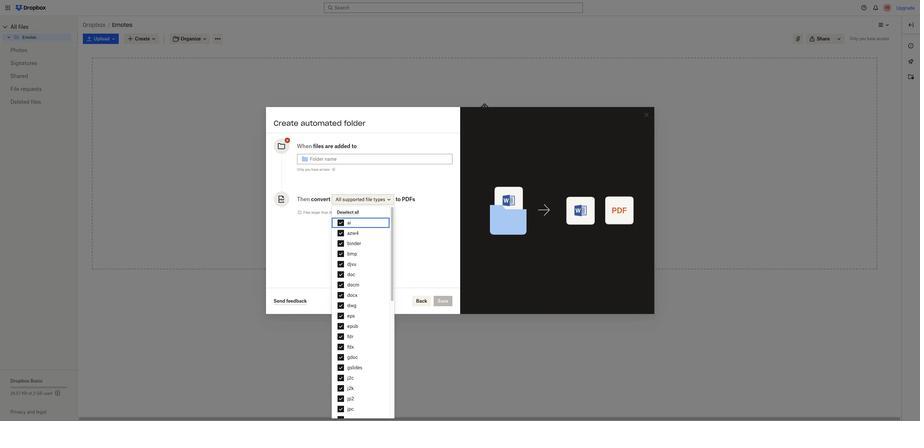 Task type: vqa. For each thing, say whether or not it's contained in the screenshot.
Save as…
no



Task type: locate. For each thing, give the bounding box(es) containing it.
checkbox item
[[332, 415, 390, 422]]

converted
[[357, 211, 372, 215]]

j2k
[[347, 386, 354, 392]]

0 vertical spatial added
[[335, 143, 351, 150]]

global header element
[[0, 0, 921, 16]]

and for legal
[[27, 410, 35, 415]]

photos
[[10, 47, 27, 53]]

you inside 'create automated folder' dialog
[[305, 168, 311, 172]]

here
[[480, 122, 490, 127]]

1 horizontal spatial only
[[850, 36, 859, 41]]

upgrade
[[897, 5, 916, 11]]

1 horizontal spatial share
[[817, 36, 830, 41]]

28.57
[[10, 392, 21, 396]]

1 vertical spatial from
[[462, 196, 472, 202]]

drop files here to upload, or use the 'upload' button
[[457, 122, 513, 134]]

of
[[28, 392, 32, 396]]

this
[[463, 178, 471, 184], [507, 214, 515, 220], [509, 233, 517, 238]]

file
[[366, 197, 373, 203]]

this up share and manage access to this folder
[[507, 214, 515, 220]]

0 vertical spatial emotes
[[112, 22, 133, 28]]

dropbox logo - go to the homepage image
[[13, 3, 48, 13]]

have
[[868, 36, 876, 41], [312, 168, 319, 172]]

1 vertical spatial you
[[305, 168, 311, 172]]

2
[[33, 392, 35, 396]]

1 vertical spatial all
[[336, 197, 342, 203]]

1 horizontal spatial dropbox
[[83, 22, 106, 28]]

0 horizontal spatial have
[[312, 168, 319, 172]]

0 vertical spatial share
[[817, 36, 830, 41]]

added inside the more ways to add content element
[[487, 214, 501, 220]]

privacy
[[10, 410, 26, 415]]

docx checkbox item
[[332, 290, 390, 301]]

be inside 'create automated folder' dialog
[[352, 211, 356, 215]]

then
[[297, 196, 310, 203]]

0 horizontal spatial you
[[305, 168, 311, 172]]

upload,
[[496, 122, 513, 127]]

0 vertical spatial all
[[10, 24, 17, 30]]

0 horizontal spatial share
[[445, 233, 458, 238]]

open activity image
[[908, 73, 916, 81]]

j2c
[[347, 376, 354, 381]]

folder
[[344, 119, 366, 128], [472, 178, 484, 184], [517, 214, 529, 220], [519, 233, 531, 238]]

0 vertical spatial from
[[485, 178, 496, 184]]

1 horizontal spatial all
[[336, 197, 342, 203]]

jpc
[[347, 407, 354, 412]]

files for deleted
[[31, 99, 41, 105]]

binder
[[347, 241, 361, 246]]

all for all supported file types
[[336, 197, 342, 203]]

manage
[[469, 233, 487, 238]]

0 vertical spatial have
[[868, 36, 876, 41]]

1 vertical spatial access
[[320, 168, 330, 172]]

convert
[[311, 196, 331, 203]]

share
[[817, 36, 830, 41], [445, 233, 458, 238]]

bmp checkbox item
[[332, 249, 390, 259]]

added right are
[[335, 143, 351, 150]]

files right request
[[465, 214, 474, 220]]

google
[[473, 196, 489, 202]]

all up the photos
[[10, 24, 17, 30]]

access inside the more ways to add content element
[[488, 233, 503, 238]]

eps checkbox item
[[332, 311, 390, 322]]

2 vertical spatial access
[[488, 233, 503, 238]]

0 vertical spatial and
[[460, 233, 468, 238]]

files inside drop files here to upload, or use the 'upload' button
[[469, 122, 479, 127]]

files up the
[[469, 122, 479, 127]]

1 vertical spatial only you have access
[[297, 168, 330, 172]]

add
[[487, 162, 495, 167]]

deleted
[[10, 99, 29, 105]]

and left legal
[[27, 410, 35, 415]]

dropbox for dropbox basic
[[10, 379, 29, 384]]

from right import
[[462, 196, 472, 202]]

added inside 'create automated folder' dialog
[[335, 143, 351, 150]]

shared
[[10, 73, 28, 79]]

folder permissions image
[[331, 167, 336, 172]]

files down 'file requests' link
[[31, 99, 41, 105]]

only you have access
[[850, 36, 890, 41], [297, 168, 330, 172]]

dropbox up '28.57'
[[10, 379, 29, 384]]

1 vertical spatial emotes
[[22, 35, 36, 40]]

1 horizontal spatial and
[[460, 233, 468, 238]]

fdr checkbox item
[[332, 332, 390, 342]]

emotes link
[[13, 33, 72, 41]]

be
[[352, 211, 356, 215], [481, 214, 486, 220]]

and inside the more ways to add content element
[[460, 233, 468, 238]]

0 horizontal spatial added
[[335, 143, 351, 150]]

emotes right the /
[[112, 22, 133, 28]]

from left the your
[[485, 178, 496, 184]]

photos link
[[10, 44, 67, 57]]

0 horizontal spatial be
[[352, 211, 356, 215]]

0 vertical spatial only you have access
[[850, 36, 890, 41]]

from
[[485, 178, 496, 184], [462, 196, 472, 202]]

only inside 'create automated folder' dialog
[[297, 168, 304, 172]]

1 horizontal spatial be
[[481, 214, 486, 220]]

fdx
[[347, 345, 354, 350]]

0 vertical spatial access
[[877, 36, 890, 41]]

added down the drive
[[487, 214, 501, 220]]

this down request files to be added to this folder
[[509, 233, 517, 238]]

0 vertical spatial you
[[860, 36, 867, 41]]

be down google
[[481, 214, 486, 220]]

doc checkbox item
[[332, 270, 390, 280]]

open information panel image
[[908, 42, 916, 50]]

28.57 kb of 2 gb used
[[10, 392, 52, 396]]

desktop
[[507, 178, 525, 184]]

files left are
[[313, 143, 324, 150]]

0 vertical spatial dropbox
[[83, 22, 106, 28]]

file
[[10, 86, 19, 92]]

1 vertical spatial share
[[445, 233, 458, 238]]

all up files larger than 30mb will not be converted
[[336, 197, 342, 203]]

emotes down all files
[[22, 35, 36, 40]]

create automated folder
[[274, 119, 366, 128]]

larger
[[312, 211, 321, 215]]

1 vertical spatial added
[[487, 214, 501, 220]]

1 vertical spatial and
[[27, 410, 35, 415]]

access
[[877, 36, 890, 41], [320, 168, 330, 172], [488, 233, 503, 238]]

be inside the more ways to add content element
[[481, 214, 486, 220]]

to right the here
[[491, 122, 495, 127]]

0 horizontal spatial dropbox
[[10, 379, 29, 384]]

gb
[[36, 392, 42, 396]]

0 vertical spatial only
[[850, 36, 859, 41]]

1 horizontal spatial added
[[487, 214, 501, 220]]

dropbox left the /
[[83, 22, 106, 28]]

azw4 checkbox item
[[332, 228, 390, 239]]

0 horizontal spatial all
[[10, 24, 17, 30]]

0 horizontal spatial from
[[462, 196, 472, 202]]

files larger than 30mb will not be converted
[[304, 211, 372, 215]]

create automated folder dialog
[[266, 107, 655, 314]]

share button
[[806, 34, 834, 44]]

fdr
[[347, 334, 354, 340]]

shared link
[[10, 70, 67, 83]]

only you have access inside 'create automated folder' dialog
[[297, 168, 330, 172]]

deselect all
[[337, 210, 359, 215]]

all inside tree
[[10, 24, 17, 30]]

and left the manage
[[460, 233, 468, 238]]

deleted files
[[10, 99, 41, 105]]

2 horizontal spatial access
[[877, 36, 890, 41]]

to inside drop files here to upload, or use the 'upload' button
[[491, 122, 495, 127]]

'upload'
[[480, 129, 497, 134]]

and for manage
[[460, 233, 468, 238]]

1 horizontal spatial have
[[868, 36, 876, 41]]

share and manage access to this folder
[[445, 233, 531, 238]]

access
[[445, 178, 461, 184]]

0 horizontal spatial only you have access
[[297, 168, 330, 172]]

be right the not on the left of page
[[352, 211, 356, 215]]

0 vertical spatial this
[[463, 178, 471, 184]]

folder inside dialog
[[344, 119, 366, 128]]

files inside tree
[[18, 24, 29, 30]]

used
[[43, 392, 52, 396]]

and
[[460, 233, 468, 238], [27, 410, 35, 415]]

your
[[497, 178, 506, 184]]

share inside button
[[817, 36, 830, 41]]

privacy and legal
[[10, 410, 47, 415]]

only
[[850, 36, 859, 41], [297, 168, 304, 172]]

0 horizontal spatial only
[[297, 168, 304, 172]]

dropbox
[[83, 22, 106, 28], [10, 379, 29, 384]]

to
[[491, 122, 495, 127], [352, 143, 357, 150], [481, 162, 486, 167], [396, 196, 401, 203], [475, 214, 480, 220], [502, 214, 506, 220], [504, 233, 508, 238]]

1 horizontal spatial access
[[488, 233, 503, 238]]

files inside the more ways to add content element
[[465, 214, 474, 220]]

share for share and manage access to this folder
[[445, 233, 458, 238]]

eps
[[347, 313, 355, 319]]

this right access
[[463, 178, 471, 184]]

docx
[[347, 293, 358, 298]]

use
[[463, 129, 471, 134]]

privacy and legal link
[[10, 410, 78, 415]]

signatures
[[10, 60, 37, 66]]

share inside the more ways to add content element
[[445, 233, 458, 238]]

0 horizontal spatial and
[[27, 410, 35, 415]]

to up share and manage access to this folder
[[502, 214, 506, 220]]

dropbox for dropbox / emotes
[[83, 22, 106, 28]]

0 horizontal spatial emotes
[[22, 35, 36, 40]]

1 vertical spatial dropbox
[[10, 379, 29, 384]]

emotes
[[112, 22, 133, 28], [22, 35, 36, 40]]

all inside dropdown button
[[336, 197, 342, 203]]

file requests link
[[10, 83, 67, 96]]

binder checkbox item
[[332, 239, 390, 249]]

create
[[274, 119, 299, 128]]

0 horizontal spatial access
[[320, 168, 330, 172]]

fdx checkbox item
[[332, 342, 390, 353]]

files
[[18, 24, 29, 30], [31, 99, 41, 105], [469, 122, 479, 127], [313, 143, 324, 150], [465, 214, 474, 220]]

1 vertical spatial only
[[297, 168, 304, 172]]

request
[[445, 214, 464, 220]]

files down the dropbox logo - go to the homepage
[[18, 24, 29, 30]]

1 vertical spatial have
[[312, 168, 319, 172]]

get more space image
[[54, 390, 61, 398]]

azw4
[[347, 231, 359, 236]]

docm checkbox item
[[332, 280, 390, 290]]



Task type: describe. For each thing, give the bounding box(es) containing it.
deselect
[[337, 210, 354, 215]]

are
[[325, 143, 333, 150]]

legal
[[36, 410, 47, 415]]

gdoc checkbox item
[[332, 353, 390, 363]]

button
[[498, 129, 513, 134]]

kb
[[22, 392, 27, 396]]

signatures link
[[10, 57, 67, 70]]

epub
[[347, 324, 358, 329]]

access inside 'create automated folder' dialog
[[320, 168, 330, 172]]

the
[[472, 129, 479, 134]]

automated
[[301, 119, 342, 128]]

dropbox link
[[83, 21, 106, 29]]

files inside 'create automated folder' dialog
[[313, 143, 324, 150]]

djvu checkbox item
[[332, 259, 390, 270]]

2 vertical spatial this
[[509, 233, 517, 238]]

basic
[[30, 379, 43, 384]]

requests
[[21, 86, 42, 92]]

j2k checkbox item
[[332, 384, 390, 394]]

all supported file types button
[[332, 195, 395, 205]]

dropbox basic
[[10, 379, 43, 384]]

to right are
[[352, 143, 357, 150]]

all
[[355, 210, 359, 215]]

1 horizontal spatial you
[[860, 36, 867, 41]]

not
[[346, 211, 351, 215]]

deselect all button
[[337, 210, 359, 215]]

emotes inside emotes link
[[22, 35, 36, 40]]

1 horizontal spatial only you have access
[[850, 36, 890, 41]]

djvu
[[347, 262, 357, 267]]

gslides
[[347, 365, 363, 371]]

share for share
[[817, 36, 830, 41]]

all files link
[[10, 22, 78, 32]]

more ways to add content
[[456, 162, 514, 167]]

1 horizontal spatial emotes
[[112, 22, 133, 28]]

1 vertical spatial this
[[507, 214, 515, 220]]

1 horizontal spatial from
[[485, 178, 496, 184]]

docm
[[347, 282, 360, 288]]

epub checkbox item
[[332, 322, 390, 332]]

all for all files
[[10, 24, 17, 30]]

file requests
[[10, 86, 42, 92]]

ways
[[469, 162, 480, 167]]

to up the manage
[[475, 214, 480, 220]]

to down request files to be added to this folder
[[504, 233, 508, 238]]

/
[[108, 22, 110, 28]]

ai
[[347, 220, 351, 226]]

access this folder from your desktop
[[445, 178, 525, 184]]

than
[[321, 211, 328, 215]]

to pdfs
[[396, 196, 415, 203]]

jp2 checkbox item
[[332, 394, 390, 404]]

to left pdfs
[[396, 196, 401, 203]]

import from google drive
[[445, 196, 501, 202]]

open details pane image
[[908, 21, 916, 29]]

drop
[[457, 122, 468, 127]]

or
[[457, 129, 462, 134]]

30mb
[[329, 211, 339, 215]]

all supported file types
[[336, 197, 385, 203]]

supported
[[343, 197, 365, 203]]

files for all
[[18, 24, 29, 30]]

files are added to
[[313, 143, 357, 150]]

files
[[304, 211, 311, 215]]

files for request
[[465, 214, 474, 220]]

when
[[297, 143, 312, 150]]

dwg checkbox item
[[332, 301, 390, 311]]

import
[[445, 196, 460, 202]]

all files
[[10, 24, 29, 30]]

open pinned items image
[[908, 58, 916, 65]]

deleted files link
[[10, 96, 67, 108]]

content
[[496, 162, 514, 167]]

drive
[[490, 196, 501, 202]]

gdoc
[[347, 355, 358, 360]]

Folder name text field
[[310, 156, 449, 163]]

more ways to add content element
[[430, 161, 540, 248]]

dwg
[[347, 303, 357, 309]]

gslides checkbox item
[[332, 363, 390, 373]]

more
[[456, 162, 468, 167]]

bmp
[[347, 251, 357, 257]]

have inside 'create automated folder' dialog
[[312, 168, 319, 172]]

ai checkbox item
[[332, 218, 390, 228]]

j2c checkbox item
[[332, 373, 390, 384]]

jp2
[[347, 396, 354, 402]]

dropbox / emotes
[[83, 22, 133, 28]]

files for drop
[[469, 122, 479, 127]]

pdfs
[[402, 196, 415, 203]]

request files to be added to this folder
[[445, 214, 529, 220]]

upgrade link
[[897, 5, 916, 11]]

to left the add
[[481, 162, 486, 167]]

all files tree
[[1, 22, 78, 42]]

jpc checkbox item
[[332, 404, 390, 415]]

doc
[[347, 272, 355, 278]]

types
[[374, 197, 385, 203]]



